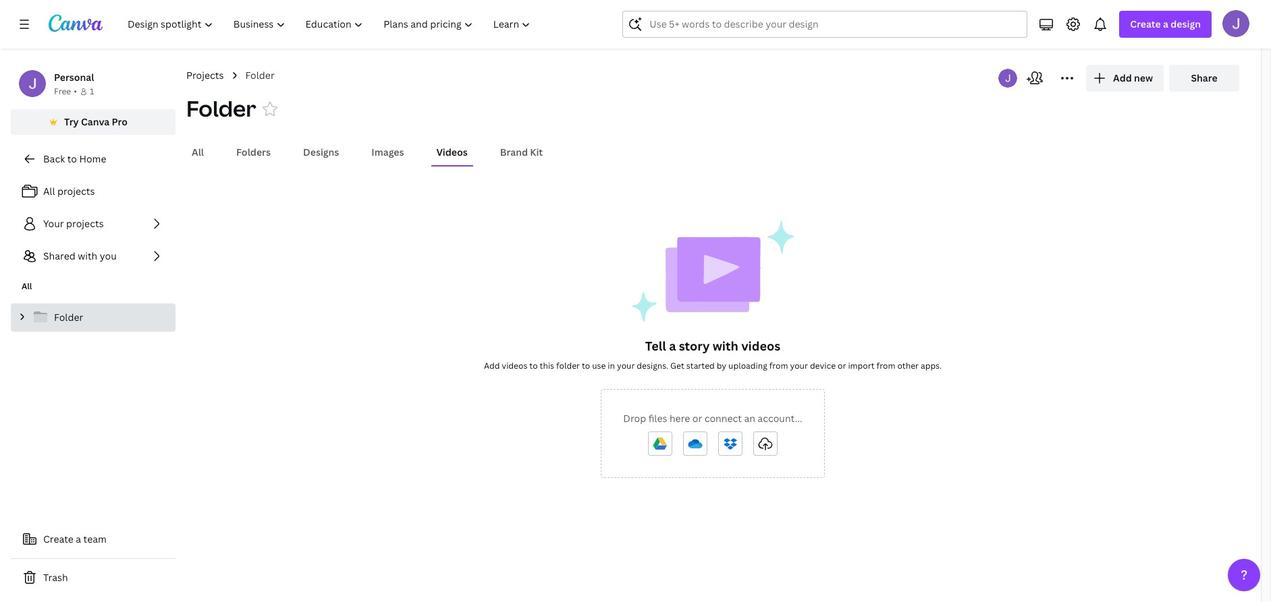 Task type: locate. For each thing, give the bounding box(es) containing it.
your
[[43, 217, 64, 230]]

1 vertical spatial or
[[692, 412, 702, 425]]

or
[[838, 360, 846, 372], [692, 412, 702, 425]]

1 horizontal spatial your
[[790, 360, 808, 372]]

projects
[[57, 185, 95, 198], [66, 217, 104, 230]]

account...
[[758, 412, 802, 425]]

your projects
[[43, 217, 104, 230]]

a for team
[[76, 533, 81, 546]]

create a team
[[43, 533, 107, 546]]

0 horizontal spatial all
[[22, 281, 32, 292]]

0 vertical spatial all
[[192, 146, 204, 159]]

a inside button
[[76, 533, 81, 546]]

to left the this
[[529, 360, 538, 372]]

a for story
[[669, 338, 676, 354]]

2 horizontal spatial a
[[1163, 18, 1169, 30]]

create
[[1130, 18, 1161, 30], [43, 533, 73, 546]]

projects inside 'link'
[[57, 185, 95, 198]]

your left the "device"
[[790, 360, 808, 372]]

1 vertical spatial with
[[713, 338, 738, 354]]

2 horizontal spatial all
[[192, 146, 204, 159]]

add
[[1113, 72, 1132, 84], [484, 360, 500, 372]]

with up by
[[713, 338, 738, 354]]

1 horizontal spatial all
[[43, 185, 55, 198]]

0 vertical spatial or
[[838, 360, 846, 372]]

0 vertical spatial add
[[1113, 72, 1132, 84]]

a left design
[[1163, 18, 1169, 30]]

list containing all projects
[[11, 178, 176, 270]]

videos left the this
[[502, 360, 527, 372]]

projects link
[[186, 68, 224, 83]]

or right the "device"
[[838, 360, 846, 372]]

list
[[11, 178, 176, 270]]

create left design
[[1130, 18, 1161, 30]]

1 vertical spatial folder link
[[11, 304, 176, 332]]

back to home link
[[11, 146, 176, 173]]

folder link
[[245, 68, 275, 83], [11, 304, 176, 332]]

projects down back to home
[[57, 185, 95, 198]]

2 vertical spatial all
[[22, 281, 32, 292]]

a left team
[[76, 533, 81, 546]]

folder
[[245, 69, 275, 82], [186, 94, 256, 123], [54, 311, 83, 324]]

try
[[64, 115, 79, 128]]

1 vertical spatial a
[[669, 338, 676, 354]]

folder link up the folder button
[[245, 68, 275, 83]]

by
[[717, 360, 726, 372]]

with inside tell a story with videos add videos to this folder to use in your designs. get started by uploading from your device or import from other apps.
[[713, 338, 738, 354]]

folder link down shared with you link
[[11, 304, 176, 332]]

device
[[810, 360, 836, 372]]

tell
[[645, 338, 666, 354]]

1 horizontal spatial a
[[669, 338, 676, 354]]

here
[[670, 412, 690, 425]]

brand kit
[[500, 146, 543, 159]]

with
[[78, 250, 97, 263], [713, 338, 738, 354]]

design
[[1171, 18, 1201, 30]]

0 horizontal spatial from
[[769, 360, 788, 372]]

0 vertical spatial projects
[[57, 185, 95, 198]]

0 horizontal spatial add
[[484, 360, 500, 372]]

1 your from the left
[[617, 360, 635, 372]]

other
[[897, 360, 919, 372]]

videos
[[741, 338, 780, 354], [502, 360, 527, 372]]

your projects link
[[11, 211, 176, 238]]

this
[[540, 360, 554, 372]]

all
[[192, 146, 204, 159], [43, 185, 55, 198], [22, 281, 32, 292]]

canva
[[81, 115, 110, 128]]

1 vertical spatial videos
[[502, 360, 527, 372]]

shared
[[43, 250, 75, 263]]

1 vertical spatial create
[[43, 533, 73, 546]]

create left team
[[43, 533, 73, 546]]

try canva pro button
[[11, 109, 176, 135]]

folder down projects link on the left top
[[186, 94, 256, 123]]

or right here
[[692, 412, 702, 425]]

0 vertical spatial create
[[1130, 18, 1161, 30]]

your right in
[[617, 360, 635, 372]]

designs button
[[298, 140, 345, 165]]

1 horizontal spatial create
[[1130, 18, 1161, 30]]

top level navigation element
[[119, 11, 542, 38]]

with left the you
[[78, 250, 97, 263]]

create inside dropdown button
[[1130, 18, 1161, 30]]

projects right your
[[66, 217, 104, 230]]

a
[[1163, 18, 1169, 30], [669, 338, 676, 354], [76, 533, 81, 546]]

to right back
[[67, 153, 77, 165]]

uploading
[[728, 360, 767, 372]]

1 horizontal spatial from
[[877, 360, 895, 372]]

0 horizontal spatial your
[[617, 360, 635, 372]]

share
[[1191, 72, 1218, 84]]

add left the new
[[1113, 72, 1132, 84]]

to
[[67, 153, 77, 165], [529, 360, 538, 372], [582, 360, 590, 372]]

0 horizontal spatial to
[[67, 153, 77, 165]]

1 horizontal spatial or
[[838, 360, 846, 372]]

1 horizontal spatial add
[[1113, 72, 1132, 84]]

a for design
[[1163, 18, 1169, 30]]

0 horizontal spatial a
[[76, 533, 81, 546]]

Search search field
[[650, 11, 1001, 37]]

1 horizontal spatial with
[[713, 338, 738, 354]]

add inside tell a story with videos add videos to this folder to use in your designs. get started by uploading from your device or import from other apps.
[[484, 360, 500, 372]]

brand
[[500, 146, 528, 159]]

free
[[54, 86, 71, 97]]

1 horizontal spatial folder link
[[245, 68, 275, 83]]

trash link
[[11, 565, 176, 592]]

folder up the folder button
[[245, 69, 275, 82]]

0 vertical spatial a
[[1163, 18, 1169, 30]]

2 vertical spatial a
[[76, 533, 81, 546]]

create for create a design
[[1130, 18, 1161, 30]]

try canva pro
[[64, 115, 128, 128]]

from left 'other'
[[877, 360, 895, 372]]

1 vertical spatial projects
[[66, 217, 104, 230]]

from
[[769, 360, 788, 372], [877, 360, 895, 372]]

projects for all projects
[[57, 185, 95, 198]]

1 vertical spatial folder
[[186, 94, 256, 123]]

videos up uploading
[[741, 338, 780, 354]]

free •
[[54, 86, 77, 97]]

shared with you link
[[11, 243, 176, 270]]

folder down shared
[[54, 311, 83, 324]]

folders button
[[231, 140, 276, 165]]

0 horizontal spatial videos
[[502, 360, 527, 372]]

1 from from the left
[[769, 360, 788, 372]]

all inside button
[[192, 146, 204, 159]]

started
[[686, 360, 715, 372]]

0 horizontal spatial folder link
[[11, 304, 176, 332]]

add left the this
[[484, 360, 500, 372]]

0 horizontal spatial create
[[43, 533, 73, 546]]

apps.
[[921, 360, 942, 372]]

1 vertical spatial all
[[43, 185, 55, 198]]

create inside button
[[43, 533, 73, 546]]

to inside back to home 'link'
[[67, 153, 77, 165]]

or inside tell a story with videos add videos to this folder to use in your designs. get started by uploading from your device or import from other apps.
[[838, 360, 846, 372]]

personal
[[54, 71, 94, 84]]

a right tell
[[669, 338, 676, 354]]

all projects link
[[11, 178, 176, 205]]

1 vertical spatial add
[[484, 360, 500, 372]]

None search field
[[623, 11, 1028, 38]]

0 vertical spatial with
[[78, 250, 97, 263]]

drop files here or connect an account...
[[623, 412, 802, 425]]

2 your from the left
[[790, 360, 808, 372]]

1 horizontal spatial videos
[[741, 338, 780, 354]]

your
[[617, 360, 635, 372], [790, 360, 808, 372]]

use
[[592, 360, 606, 372]]

videos button
[[431, 140, 473, 165]]

from right uploading
[[769, 360, 788, 372]]

a inside tell a story with videos add videos to this folder to use in your designs. get started by uploading from your device or import from other apps.
[[669, 338, 676, 354]]

0 horizontal spatial with
[[78, 250, 97, 263]]

add new button
[[1086, 65, 1164, 92]]

jacob simon image
[[1223, 10, 1250, 37]]

a inside dropdown button
[[1163, 18, 1169, 30]]

0 vertical spatial folder
[[245, 69, 275, 82]]

0 vertical spatial videos
[[741, 338, 780, 354]]

all inside 'link'
[[43, 185, 55, 198]]

to left use
[[582, 360, 590, 372]]

2 vertical spatial folder
[[54, 311, 83, 324]]



Task type: vqa. For each thing, say whether or not it's contained in the screenshot.
the left Education
no



Task type: describe. For each thing, give the bounding box(es) containing it.
back to home
[[43, 153, 106, 165]]

all for all button
[[192, 146, 204, 159]]

folder button
[[186, 94, 256, 124]]

create a team button
[[11, 527, 176, 554]]

you
[[100, 250, 117, 263]]

share button
[[1169, 65, 1239, 92]]

images button
[[366, 140, 409, 165]]

in
[[608, 360, 615, 372]]

add new
[[1113, 72, 1153, 84]]

story
[[679, 338, 710, 354]]

0 horizontal spatial or
[[692, 412, 702, 425]]

back
[[43, 153, 65, 165]]

0 vertical spatial folder link
[[245, 68, 275, 83]]

projects for your projects
[[66, 217, 104, 230]]

designs.
[[637, 360, 668, 372]]

trash
[[43, 572, 68, 585]]

shared with you
[[43, 250, 117, 263]]

all button
[[186, 140, 209, 165]]

pro
[[112, 115, 128, 128]]

get
[[670, 360, 684, 372]]

•
[[74, 86, 77, 97]]

2 from from the left
[[877, 360, 895, 372]]

projects
[[186, 69, 224, 82]]

all for all projects
[[43, 185, 55, 198]]

2 horizontal spatial to
[[582, 360, 590, 372]]

an
[[744, 412, 755, 425]]

team
[[83, 533, 107, 546]]

brand kit button
[[495, 140, 548, 165]]

1
[[90, 86, 94, 97]]

kit
[[530, 146, 543, 159]]

home
[[79, 153, 106, 165]]

files
[[648, 412, 667, 425]]

images
[[372, 146, 404, 159]]

all projects
[[43, 185, 95, 198]]

new
[[1134, 72, 1153, 84]]

drop
[[623, 412, 646, 425]]

create a design button
[[1120, 11, 1212, 38]]

designs
[[303, 146, 339, 159]]

tell a story with videos add videos to this folder to use in your designs. get started by uploading from your device or import from other apps.
[[484, 338, 942, 372]]

folders
[[236, 146, 271, 159]]

import
[[848, 360, 875, 372]]

folder
[[556, 360, 580, 372]]

add inside dropdown button
[[1113, 72, 1132, 84]]

1 horizontal spatial to
[[529, 360, 538, 372]]

create for create a team
[[43, 533, 73, 546]]

videos
[[436, 146, 468, 159]]

create a design
[[1130, 18, 1201, 30]]

connect
[[705, 412, 742, 425]]



